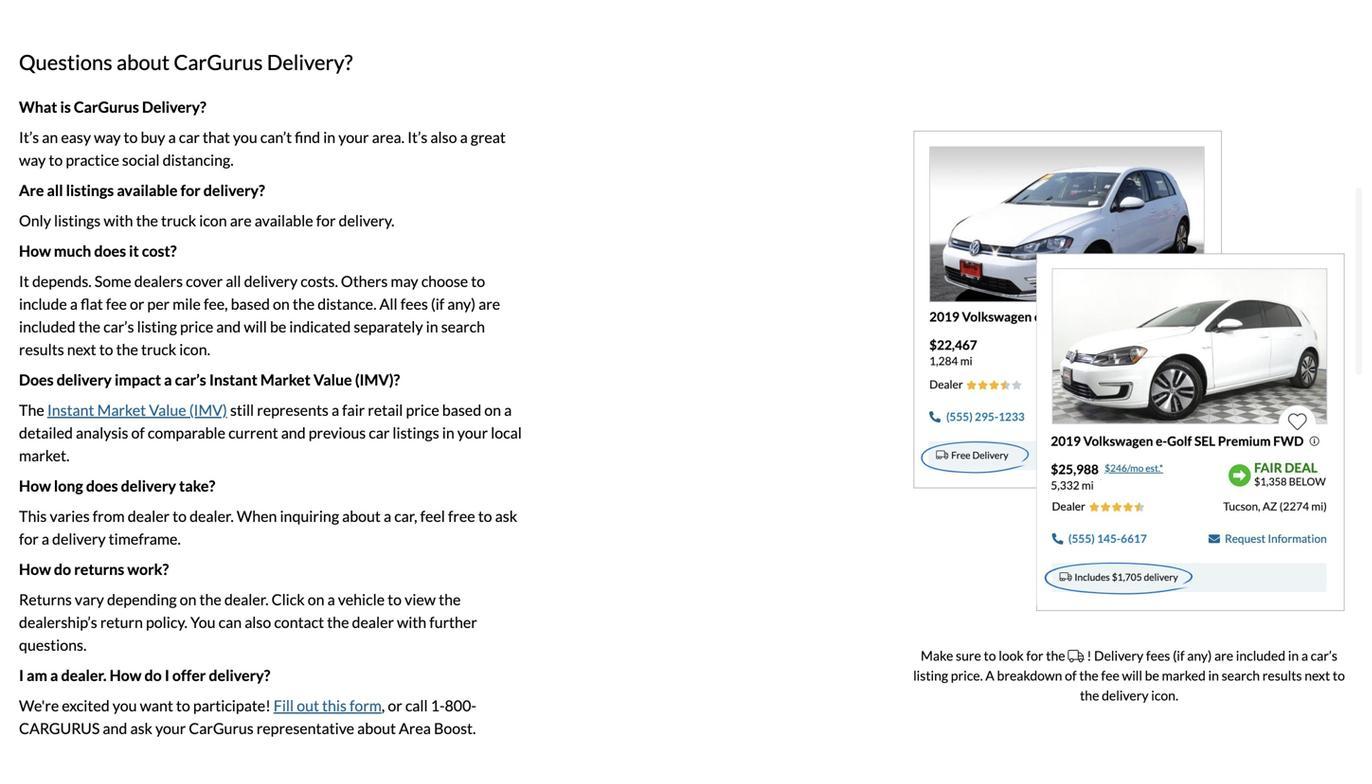 Task type: vqa. For each thing, say whether or not it's contained in the screenshot.
the 280
no



Task type: describe. For each thing, give the bounding box(es) containing it.
(if inside it depends. some dealers cover all delivery costs. others may choose to include a flat fee or per mile fee, based on the distance. all fees (if any) are included the car's listing price and will be indicated separately in search results next to the truck icon.
[[431, 295, 445, 313]]

instant market value (imv) link
[[47, 401, 227, 419]]

previous
[[309, 423, 366, 442]]

next inside the ! delivery fees (if any) are included in a car's listing price. a breakdown of the fee will be marked in search results next to the delivery icon.
[[1305, 668, 1331, 684]]

icon. inside it depends. some dealers cover all delivery costs. others may choose to include a flat fee or per mile fee, based on the distance. all fees (if any) are included the car's listing price and will be indicated separately in search results next to the truck icon.
[[179, 340, 210, 359]]

cargurus
[[19, 719, 100, 738]]

distancing.
[[163, 151, 234, 169]]

your inside it's an easy way to buy a car that you can't find in your area. it's also a great way to practice social distancing.
[[339, 128, 369, 146]]

out
[[297, 696, 319, 715]]

listings inside 'still represents a fair retail price based on a detailed analysis of comparable current and previous car listings in your local market.'
[[393, 423, 439, 442]]

analysis
[[76, 423, 128, 442]]

0 vertical spatial instant
[[209, 370, 258, 389]]

does delivery impact a car's instant market value (imv)?
[[19, 370, 400, 389]]

are all listings available for delivery?
[[19, 181, 265, 199]]

how for how much does it cost?
[[19, 242, 51, 260]]

about inside , or call 1-800- cargurus and ask your cargurus representative about area boost.
[[357, 719, 396, 738]]

2 it's from the left
[[408, 128, 428, 146]]

car,
[[394, 507, 417, 525]]

great
[[471, 128, 506, 146]]

your inside , or call 1-800- cargurus and ask your cargurus representative about area boost.
[[155, 719, 186, 738]]

next inside it depends. some dealers cover all delivery costs. others may choose to include a flat fee or per mile fee, based on the distance. all fees (if any) are included the car's listing price and will be indicated separately in search results next to the truck icon.
[[67, 340, 96, 359]]

local
[[491, 423, 522, 442]]

dealership's
[[19, 613, 97, 631]]

0 vertical spatial all
[[47, 181, 63, 199]]

! delivery fees (if any) are included in a car's listing price. a breakdown of the fee will be marked in search results next to the delivery icon.
[[914, 648, 1346, 704]]

represents
[[257, 401, 329, 419]]

questions
[[19, 50, 113, 74]]

1 vertical spatial delivery?
[[209, 666, 270, 685]]

fee inside it depends. some dealers cover all delivery costs. others may choose to include a flat fee or per mile fee, based on the distance. all fees (if any) are included the car's listing price and will be indicated separately in search results next to the truck icon.
[[106, 295, 127, 313]]

from
[[93, 507, 125, 525]]

1 horizontal spatial do
[[145, 666, 162, 685]]

social
[[122, 151, 160, 169]]

only
[[19, 211, 51, 230]]

ask inside , or call 1-800- cargurus and ask your cargurus representative about area boost.
[[130, 719, 152, 738]]

dealer. for timeframe.
[[190, 507, 234, 525]]

0 vertical spatial with
[[104, 211, 133, 230]]

timeframe.
[[109, 530, 181, 548]]

how for how long does delivery take?
[[19, 477, 51, 495]]

listing inside the ! delivery fees (if any) are included in a car's listing price. a breakdown of the fee will be marked in search results next to the delivery icon.
[[914, 668, 949, 684]]

cost?
[[142, 242, 177, 260]]

0 horizontal spatial market
[[97, 401, 146, 419]]

cargurus inside , or call 1-800- cargurus and ask your cargurus representative about area boost.
[[189, 719, 254, 738]]

does for long
[[86, 477, 118, 495]]

0 horizontal spatial available
[[117, 181, 178, 199]]

(imv)
[[189, 401, 227, 419]]

i am a dealer. how do i offer delivery?
[[19, 666, 270, 685]]

1 vertical spatial available
[[255, 211, 313, 230]]

price inside it depends. some dealers cover all delivery costs. others may choose to include a flat fee or per mile fee, based on the distance. all fees (if any) are included the car's listing price and will be indicated separately in search results next to the truck icon.
[[180, 317, 213, 336]]

include
[[19, 295, 67, 313]]

1 vertical spatial listings
[[54, 211, 101, 230]]

make
[[921, 648, 954, 664]]

still
[[230, 401, 254, 419]]

0 vertical spatial delivery?
[[204, 181, 265, 199]]

a inside 'returns vary depending on the dealer. click on a vehicle to view the dealership's return policy. you can also contact the dealer with further questions.'
[[327, 590, 335, 609]]

!
[[1087, 648, 1092, 664]]

with inside 'returns vary depending on the dealer. click on a vehicle to view the dealership's return policy. you can also contact the dealer with further questions.'
[[397, 613, 427, 631]]

flat
[[81, 295, 103, 313]]

others
[[341, 272, 388, 290]]

1 i from the left
[[19, 666, 24, 685]]

what
[[19, 98, 57, 116]]

am
[[27, 666, 47, 685]]

view
[[405, 590, 436, 609]]

of inside 'still represents a fair retail price based on a detailed analysis of comparable current and previous car listings in your local market.'
[[131, 423, 145, 442]]

fill
[[274, 696, 294, 715]]

costs.
[[301, 272, 338, 290]]

on up you
[[180, 590, 197, 609]]

form
[[350, 696, 382, 715]]

how up want
[[110, 666, 142, 685]]

how for how do returns work?
[[19, 560, 51, 578]]

1 horizontal spatial value
[[314, 370, 352, 389]]

we're
[[19, 696, 59, 715]]

when
[[237, 507, 277, 525]]

further
[[430, 613, 477, 631]]

results inside the ! delivery fees (if any) are included in a car's listing price. a breakdown of the fee will be marked in search results next to the delivery icon.
[[1263, 668, 1303, 684]]

or inside it depends. some dealers cover all delivery costs. others may choose to include a flat fee or per mile fee, based on the distance. all fees (if any) are included the car's listing price and will be indicated separately in search results next to the truck icon.
[[130, 295, 144, 313]]

it's an easy way to buy a car that you can't find in your area. it's also a great way to practice social distancing.
[[19, 128, 506, 169]]

a inside the ! delivery fees (if any) are included in a car's listing price. a breakdown of the fee will be marked in search results next to the delivery icon.
[[1302, 648, 1309, 664]]

impact
[[115, 370, 161, 389]]

that
[[203, 128, 230, 146]]

for inside this varies from dealer to dealer. when inquiring about a car, feel free to ask for a delivery timeframe.
[[19, 530, 39, 548]]

current
[[228, 423, 278, 442]]

dealer inside this varies from dealer to dealer. when inquiring about a car, feel free to ask for a delivery timeframe.
[[128, 507, 170, 525]]

depends.
[[32, 272, 92, 290]]

fees inside the ! delivery fees (if any) are included in a car's listing price. a breakdown of the fee will be marked in search results next to the delivery icon.
[[1147, 648, 1171, 664]]

questions.
[[19, 636, 87, 654]]

results inside it depends. some dealers cover all delivery costs. others may choose to include a flat fee or per mile fee, based on the distance. all fees (if any) are included the car's listing price and will be indicated separately in search results next to the truck icon.
[[19, 340, 64, 359]]

truck inside it depends. some dealers cover all delivery costs. others may choose to include a flat fee or per mile fee, based on the distance. all fees (if any) are included the car's listing price and will be indicated separately in search results next to the truck icon.
[[141, 340, 176, 359]]

car's inside the ! delivery fees (if any) are included in a car's listing price. a breakdown of the fee will be marked in search results next to the delivery icon.
[[1311, 648, 1338, 664]]

much
[[54, 242, 91, 260]]

find
[[295, 128, 320, 146]]

make sure to look for the
[[921, 648, 1068, 664]]

dealers
[[134, 272, 183, 290]]

it
[[129, 242, 139, 260]]

in inside it depends. some dealers cover all delivery costs. others may choose to include a flat fee or per mile fee, based on the distance. all fees (if any) are included the car's listing price and will be indicated separately in search results next to the truck icon.
[[426, 317, 438, 336]]

returns
[[74, 560, 124, 578]]

are
[[19, 181, 44, 199]]

are inside it depends. some dealers cover all delivery costs. others may choose to include a flat fee or per mile fee, based on the distance. all fees (if any) are included the car's listing price and will be indicated separately in search results next to the truck icon.
[[479, 295, 500, 313]]

0 vertical spatial listings
[[66, 181, 114, 199]]

any) inside the ! delivery fees (if any) are included in a car's listing price. a breakdown of the fee will be marked in search results next to the delivery icon.
[[1188, 648, 1212, 664]]

cover
[[186, 272, 223, 290]]

does for much
[[94, 242, 126, 260]]

indicated
[[289, 317, 351, 336]]

0 vertical spatial about
[[117, 50, 170, 74]]

based inside it depends. some dealers cover all delivery costs. others may choose to include a flat fee or per mile fee, based on the distance. all fees (if any) are included the car's listing price and will be indicated separately in search results next to the truck icon.
[[231, 295, 270, 313]]

mile
[[173, 295, 201, 313]]

questions about cargurus delivery?
[[19, 50, 353, 74]]

delivery right 'does'
[[57, 370, 112, 389]]

will inside it depends. some dealers cover all delivery costs. others may choose to include a flat fee or per mile fee, based on the distance. all fees (if any) are included the car's listing price and will be indicated separately in search results next to the truck icon.
[[244, 317, 267, 336]]

the instant market value (imv)
[[19, 401, 227, 419]]

cargurus for is
[[74, 98, 139, 116]]

varies
[[50, 507, 90, 525]]

long
[[54, 477, 83, 495]]

market.
[[19, 446, 70, 465]]

you
[[190, 613, 216, 631]]

breakdown
[[997, 668, 1063, 684]]

1 horizontal spatial market
[[261, 370, 311, 389]]

on inside it depends. some dealers cover all delivery costs. others may choose to include a flat fee or per mile fee, based on the distance. all fees (if any) are included the car's listing price and will be indicated separately in search results next to the truck icon.
[[273, 295, 290, 313]]

free
[[448, 507, 475, 525]]

to inside 'returns vary depending on the dealer. click on a vehicle to view the dealership's return policy. you can also contact the dealer with further questions.'
[[388, 590, 402, 609]]

on right click
[[308, 590, 325, 609]]

can
[[219, 613, 242, 631]]

0 horizontal spatial way
[[19, 151, 46, 169]]

vehicle
[[338, 590, 385, 609]]

how long does delivery take?
[[19, 477, 215, 495]]

about inside this varies from dealer to dealer. when inquiring about a car, feel free to ask for a delivery timeframe.
[[342, 507, 381, 525]]

comparable
[[148, 423, 226, 442]]

delivery inside it depends. some dealers cover all delivery costs. others may choose to include a flat fee or per mile fee, based on the distance. all fees (if any) are included the car's listing price and will be indicated separately in search results next to the truck icon.
[[244, 272, 298, 290]]

practice
[[66, 151, 119, 169]]

, or call 1-800- cargurus and ask your cargurus representative about area boost.
[[19, 696, 477, 738]]

and inside , or call 1-800- cargurus and ask your cargurus representative about area boost.
[[103, 719, 127, 738]]

delivery
[[1095, 648, 1144, 664]]

take?
[[179, 477, 215, 495]]

car inside it's an easy way to buy a car that you can't find in your area. it's also a great way to practice social distancing.
[[179, 128, 200, 146]]

based inside 'still represents a fair retail price based on a detailed analysis of comparable current and previous car listings in your local market.'
[[442, 401, 482, 419]]

detailed
[[19, 423, 73, 442]]

0 vertical spatial are
[[230, 211, 252, 230]]

may
[[391, 272, 418, 290]]

1 vertical spatial instant
[[47, 401, 94, 419]]

delivery truck icon image
[[1068, 650, 1085, 663]]

we're excited you want to participate! fill out this form
[[19, 696, 382, 715]]

a
[[986, 668, 995, 684]]

,
[[382, 696, 385, 715]]

delivery? for questions about cargurus delivery?
[[267, 50, 353, 74]]

feel
[[420, 507, 445, 525]]

boost.
[[434, 719, 476, 738]]

click
[[272, 590, 305, 609]]



Task type: locate. For each thing, give the bounding box(es) containing it.
fee down delivery
[[1102, 668, 1120, 684]]

fee inside the ! delivery fees (if any) are included in a car's listing price. a breakdown of the fee will be marked in search results next to the delivery icon.
[[1102, 668, 1120, 684]]

listing inside it depends. some dealers cover all delivery costs. others may choose to include a flat fee or per mile fee, based on the distance. all fees (if any) are included the car's listing price and will be indicated separately in search results next to the truck icon.
[[137, 317, 177, 336]]

0 horizontal spatial fee
[[106, 295, 127, 313]]

0 vertical spatial your
[[339, 128, 369, 146]]

market
[[261, 370, 311, 389], [97, 401, 146, 419]]

car's inside it depends. some dealers cover all delivery costs. others may choose to include a flat fee or per mile fee, based on the distance. all fees (if any) are included the car's listing price and will be indicated separately in search results next to the truck icon.
[[103, 317, 134, 336]]

1 vertical spatial search
[[1222, 668, 1260, 684]]

truck up impact
[[141, 340, 176, 359]]

on up local
[[484, 401, 501, 419]]

be left marked
[[1145, 668, 1160, 684]]

value up fair
[[314, 370, 352, 389]]

0 vertical spatial available
[[117, 181, 178, 199]]

and down represents
[[281, 423, 306, 442]]

delivery?
[[267, 50, 353, 74], [142, 98, 206, 116]]

1 vertical spatial included
[[1236, 648, 1286, 664]]

market up represents
[[261, 370, 311, 389]]

2 vertical spatial car's
[[1311, 648, 1338, 664]]

fees
[[401, 295, 428, 313], [1147, 648, 1171, 664]]

icon. down marked
[[1152, 687, 1179, 704]]

0 horizontal spatial be
[[270, 317, 286, 336]]

cargurus down participate!
[[189, 719, 254, 738]]

separately
[[354, 317, 423, 336]]

price down mile
[[180, 317, 213, 336]]

will inside the ! delivery fees (if any) are included in a car's listing price. a breakdown of the fee will be marked in search results next to the delivery icon.
[[1122, 668, 1143, 684]]

1 vertical spatial ask
[[130, 719, 152, 738]]

a inside it depends. some dealers cover all delivery costs. others may choose to include a flat fee or per mile fee, based on the distance. all fees (if any) are included the car's listing price and will be indicated separately in search results next to the truck icon.
[[70, 295, 78, 313]]

will down delivery
[[1122, 668, 1143, 684]]

your left local
[[458, 423, 488, 442]]

1 horizontal spatial results
[[1263, 668, 1303, 684]]

1 vertical spatial about
[[342, 507, 381, 525]]

to
[[124, 128, 138, 146], [49, 151, 63, 169], [471, 272, 485, 290], [99, 340, 113, 359], [173, 507, 187, 525], [478, 507, 492, 525], [388, 590, 402, 609], [984, 648, 996, 664], [1333, 668, 1346, 684], [176, 696, 190, 715]]

0 horizontal spatial next
[[67, 340, 96, 359]]

ask inside this varies from dealer to dealer. when inquiring about a car, feel free to ask for a delivery timeframe.
[[495, 507, 517, 525]]

ask down want
[[130, 719, 152, 738]]

also right the can
[[245, 613, 271, 631]]

way up practice
[[94, 128, 121, 146]]

1 horizontal spatial listing
[[914, 668, 949, 684]]

does
[[94, 242, 126, 260], [86, 477, 118, 495]]

(if inside the ! delivery fees (if any) are included in a car's listing price. a breakdown of the fee will be marked in search results next to the delivery icon.
[[1173, 648, 1185, 664]]

dealer. for also
[[224, 590, 269, 609]]

all up fee,
[[226, 272, 241, 290]]

2 horizontal spatial and
[[281, 423, 306, 442]]

for down distancing.
[[180, 181, 201, 199]]

1 vertical spatial or
[[388, 696, 403, 715]]

1 vertical spatial market
[[97, 401, 146, 419]]

(imv)?
[[355, 370, 400, 389]]

i left offer
[[165, 666, 169, 685]]

policy.
[[146, 613, 188, 631]]

delivery inside this varies from dealer to dealer. when inquiring about a car, feel free to ask for a delivery timeframe.
[[52, 530, 106, 548]]

sure
[[956, 648, 982, 664]]

dealer inside 'returns vary depending on the dealer. click on a vehicle to view the dealership's return policy. you can also contact the dealer with further questions.'
[[352, 613, 394, 631]]

how
[[19, 242, 51, 260], [19, 477, 51, 495], [19, 560, 51, 578], [110, 666, 142, 685]]

listings down retail at the left bottom of page
[[393, 423, 439, 442]]

any) inside it depends. some dealers cover all delivery costs. others may choose to include a flat fee or per mile fee, based on the distance. all fees (if any) are included the car's listing price and will be indicated separately in search results next to the truck icon.
[[448, 295, 476, 313]]

in inside 'still represents a fair retail price based on a detailed analysis of comparable current and previous car listings in your local market.'
[[442, 423, 455, 442]]

example car for sale listing with delivery truck icon. image
[[914, 130, 1346, 612]]

0 vertical spatial dealer.
[[190, 507, 234, 525]]

0 horizontal spatial (if
[[431, 295, 445, 313]]

0 vertical spatial truck
[[161, 211, 196, 230]]

included inside the ! delivery fees (if any) are included in a car's listing price. a breakdown of the fee will be marked in search results next to the delivery icon.
[[1236, 648, 1286, 664]]

delivery? up icon
[[204, 181, 265, 199]]

1 horizontal spatial instant
[[209, 370, 258, 389]]

truck left icon
[[161, 211, 196, 230]]

how down the only
[[19, 242, 51, 260]]

do up returns
[[54, 560, 71, 578]]

listings down practice
[[66, 181, 114, 199]]

on up indicated
[[273, 295, 290, 313]]

way
[[94, 128, 121, 146], [19, 151, 46, 169]]

0 vertical spatial based
[[231, 295, 270, 313]]

fees inside it depends. some dealers cover all delivery costs. others may choose to include a flat fee or per mile fee, based on the distance. all fees (if any) are included the car's listing price and will be indicated separately in search results next to the truck icon.
[[401, 295, 428, 313]]

about left 'car,'
[[342, 507, 381, 525]]

0 horizontal spatial do
[[54, 560, 71, 578]]

how up this
[[19, 477, 51, 495]]

2 horizontal spatial your
[[458, 423, 488, 442]]

call
[[405, 696, 428, 715]]

2 vertical spatial your
[[155, 719, 186, 738]]

0 horizontal spatial based
[[231, 295, 270, 313]]

it's right the area.
[[408, 128, 428, 146]]

all right are
[[47, 181, 63, 199]]

for up breakdown
[[1027, 648, 1044, 664]]

1 vertical spatial do
[[145, 666, 162, 685]]

this
[[322, 696, 347, 715]]

your left the area.
[[339, 128, 369, 146]]

for
[[180, 181, 201, 199], [316, 211, 336, 230], [19, 530, 39, 548], [1027, 648, 1044, 664]]

1 horizontal spatial will
[[1122, 668, 1143, 684]]

800-
[[445, 696, 477, 715]]

still represents a fair retail price based on a detailed analysis of comparable current and previous car listings in your local market.
[[19, 401, 522, 465]]

available up costs.
[[255, 211, 313, 230]]

are
[[230, 211, 252, 230], [479, 295, 500, 313], [1215, 648, 1234, 664]]

1 horizontal spatial available
[[255, 211, 313, 230]]

delivery? for what is cargurus delivery?
[[142, 98, 206, 116]]

fees up marked
[[1147, 648, 1171, 664]]

car down retail at the left bottom of page
[[369, 423, 390, 442]]

of inside the ! delivery fees (if any) are included in a car's listing price. a breakdown of the fee will be marked in search results next to the delivery icon.
[[1065, 668, 1077, 684]]

icon. up does delivery impact a car's instant market value (imv)?
[[179, 340, 210, 359]]

of down delivery truck icon
[[1065, 668, 1077, 684]]

way down the an
[[19, 151, 46, 169]]

dealer. down take? at left bottom
[[190, 507, 234, 525]]

0 vertical spatial car's
[[103, 317, 134, 336]]

1 horizontal spatial you
[[233, 128, 257, 146]]

participate!
[[193, 696, 271, 715]]

car inside 'still represents a fair retail price based on a detailed analysis of comparable current and previous car listings in your local market.'
[[369, 423, 390, 442]]

does
[[19, 370, 54, 389]]

this
[[19, 507, 47, 525]]

1 vertical spatial car's
[[175, 370, 206, 389]]

listing down per on the top
[[137, 317, 177, 336]]

delivery inside the ! delivery fees (if any) are included in a car's listing price. a breakdown of the fee will be marked in search results next to the delivery icon.
[[1102, 687, 1149, 704]]

1 horizontal spatial next
[[1305, 668, 1331, 684]]

search inside the ! delivery fees (if any) are included in a car's listing price. a breakdown of the fee will be marked in search results next to the delivery icon.
[[1222, 668, 1260, 684]]

delivery?
[[204, 181, 265, 199], [209, 666, 270, 685]]

0 vertical spatial ask
[[495, 507, 517, 525]]

easy
[[61, 128, 91, 146]]

buy
[[141, 128, 165, 146]]

0 horizontal spatial instant
[[47, 401, 94, 419]]

2 vertical spatial about
[[357, 719, 396, 738]]

(if up marked
[[1173, 648, 1185, 664]]

dealer down vehicle
[[352, 613, 394, 631]]

all inside it depends. some dealers cover all delivery costs. others may choose to include a flat fee or per mile fee, based on the distance. all fees (if any) are included the car's listing price and will be indicated separately in search results next to the truck icon.
[[226, 272, 241, 290]]

delivery? up find
[[267, 50, 353, 74]]

icon.
[[179, 340, 210, 359], [1152, 687, 1179, 704]]

1 horizontal spatial icon.
[[1152, 687, 1179, 704]]

1 vertical spatial dealer.
[[224, 590, 269, 609]]

be inside it depends. some dealers cover all delivery costs. others may choose to include a flat fee or per mile fee, based on the distance. all fees (if any) are included the car's listing price and will be indicated separately in search results next to the truck icon.
[[270, 317, 286, 336]]

the
[[19, 401, 44, 419]]

instant up still
[[209, 370, 258, 389]]

price right retail at the left bottom of page
[[406, 401, 439, 419]]

dealer
[[128, 507, 170, 525], [352, 613, 394, 631]]

some
[[95, 272, 131, 290]]

0 horizontal spatial value
[[149, 401, 186, 419]]

1 vertical spatial way
[[19, 151, 46, 169]]

price inside 'still represents a fair retail price based on a detailed analysis of comparable current and previous car listings in your local market.'
[[406, 401, 439, 419]]

cargurus right the is on the top of the page
[[74, 98, 139, 116]]

1 horizontal spatial search
[[1222, 668, 1260, 684]]

search right marked
[[1222, 668, 1260, 684]]

2 i from the left
[[165, 666, 169, 685]]

will
[[244, 317, 267, 336], [1122, 668, 1143, 684]]

and inside 'still represents a fair retail price based on a detailed analysis of comparable current and previous car listings in your local market.'
[[281, 423, 306, 442]]

with up it
[[104, 211, 133, 230]]

inquiring
[[280, 507, 339, 525]]

cargurus up that
[[174, 50, 263, 74]]

how up returns
[[19, 560, 51, 578]]

listings up much
[[54, 211, 101, 230]]

0 vertical spatial market
[[261, 370, 311, 389]]

instant
[[209, 370, 258, 389], [47, 401, 94, 419]]

returns vary depending on the dealer. click on a vehicle to view the dealership's return policy. you can also contact the dealer with further questions.
[[19, 590, 477, 654]]

your inside 'still represents a fair retail price based on a detailed analysis of comparable current and previous car listings in your local market.'
[[458, 423, 488, 442]]

included
[[19, 317, 76, 336], [1236, 648, 1286, 664]]

how much does it cost?
[[19, 242, 177, 260]]

value up comparable
[[149, 401, 186, 419]]

0 vertical spatial do
[[54, 560, 71, 578]]

ask
[[495, 507, 517, 525], [130, 719, 152, 738]]

delivery down varies
[[52, 530, 106, 548]]

for down this
[[19, 530, 39, 548]]

for left delivery.
[[316, 211, 336, 230]]

0 horizontal spatial car's
[[103, 317, 134, 336]]

look
[[999, 648, 1024, 664]]

icon
[[199, 211, 227, 230]]

about up what is cargurus delivery? at the top left
[[117, 50, 170, 74]]

dealer. inside 'returns vary depending on the dealer. click on a vehicle to view the dealership's return policy. you can also contact the dealer with further questions.'
[[224, 590, 269, 609]]

0 horizontal spatial any)
[[448, 295, 476, 313]]

available down social
[[117, 181, 178, 199]]

are inside the ! delivery fees (if any) are included in a car's listing price. a breakdown of the fee will be marked in search results next to the delivery icon.
[[1215, 648, 1234, 664]]

dealer. up the can
[[224, 590, 269, 609]]

0 vertical spatial results
[[19, 340, 64, 359]]

does left it
[[94, 242, 126, 260]]

1 horizontal spatial any)
[[1188, 648, 1212, 664]]

0 vertical spatial and
[[216, 317, 241, 336]]

0 horizontal spatial or
[[130, 295, 144, 313]]

0 horizontal spatial delivery?
[[142, 98, 206, 116]]

also inside it's an easy way to buy a car that you can't find in your area. it's also a great way to practice social distancing.
[[431, 128, 457, 146]]

0 horizontal spatial dealer
[[128, 507, 170, 525]]

0 horizontal spatial all
[[47, 181, 63, 199]]

0 horizontal spatial fees
[[401, 295, 428, 313]]

be left indicated
[[270, 317, 286, 336]]

of down instant market value (imv) 'link'
[[131, 423, 145, 442]]

your down want
[[155, 719, 186, 738]]

1 vertical spatial icon.
[[1152, 687, 1179, 704]]

1 horizontal spatial fees
[[1147, 648, 1171, 664]]

icon. inside the ! delivery fees (if any) are included in a car's listing price. a breakdown of the fee will be marked in search results next to the delivery icon.
[[1152, 687, 1179, 704]]

any) down the choose on the left
[[448, 295, 476, 313]]

it's left the an
[[19, 128, 39, 146]]

all
[[380, 295, 398, 313]]

about down ,
[[357, 719, 396, 738]]

all
[[47, 181, 63, 199], [226, 272, 241, 290]]

1 horizontal spatial i
[[165, 666, 169, 685]]

search down the choose on the left
[[441, 317, 485, 336]]

with down view
[[397, 613, 427, 631]]

listing
[[137, 317, 177, 336], [914, 668, 949, 684]]

1 horizontal spatial with
[[397, 613, 427, 631]]

1 horizontal spatial your
[[339, 128, 369, 146]]

(if down the choose on the left
[[431, 295, 445, 313]]

you inside it's an easy way to buy a car that you can't find in your area. it's also a great way to practice social distancing.
[[233, 128, 257, 146]]

i left 'am'
[[19, 666, 24, 685]]

0 horizontal spatial listing
[[137, 317, 177, 336]]

and down fee,
[[216, 317, 241, 336]]

you
[[233, 128, 257, 146], [113, 696, 137, 715]]

you left want
[[113, 696, 137, 715]]

and
[[216, 317, 241, 336], [281, 423, 306, 442], [103, 719, 127, 738]]

how do returns work?
[[19, 560, 169, 578]]

0 vertical spatial you
[[233, 128, 257, 146]]

delivery.
[[339, 211, 395, 230]]

search inside it depends. some dealers cover all delivery costs. others may choose to include a flat fee or per mile fee, based on the distance. all fees (if any) are included the car's listing price and will be indicated separately in search results next to the truck icon.
[[441, 317, 485, 336]]

based right fee,
[[231, 295, 270, 313]]

1 horizontal spatial way
[[94, 128, 121, 146]]

fees down may
[[401, 295, 428, 313]]

1 vertical spatial with
[[397, 613, 427, 631]]

does up "from"
[[86, 477, 118, 495]]

can't
[[260, 128, 292, 146]]

1 vertical spatial of
[[1065, 668, 1077, 684]]

2 vertical spatial dealer.
[[61, 666, 107, 685]]

price.
[[951, 668, 983, 684]]

1 horizontal spatial (if
[[1173, 648, 1185, 664]]

market up analysis at left
[[97, 401, 146, 419]]

or right ,
[[388, 696, 403, 715]]

it
[[19, 272, 29, 290]]

delivery? up participate!
[[209, 666, 270, 685]]

any) up marked
[[1188, 648, 1212, 664]]

results
[[19, 340, 64, 359], [1263, 668, 1303, 684]]

offer
[[172, 666, 206, 685]]

do up want
[[145, 666, 162, 685]]

be
[[270, 317, 286, 336], [1145, 668, 1160, 684]]

0 vertical spatial fee
[[106, 295, 127, 313]]

will left indicated
[[244, 317, 267, 336]]

also left great
[[431, 128, 457, 146]]

2 horizontal spatial are
[[1215, 648, 1234, 664]]

depending
[[107, 590, 177, 609]]

1 horizontal spatial of
[[1065, 668, 1077, 684]]

0 vertical spatial or
[[130, 295, 144, 313]]

distance.
[[318, 295, 377, 313]]

dealer. inside this varies from dealer to dealer. when inquiring about a car, feel free to ask for a delivery timeframe.
[[190, 507, 234, 525]]

1 vertical spatial car
[[369, 423, 390, 442]]

0 vertical spatial fees
[[401, 295, 428, 313]]

1 vertical spatial your
[[458, 423, 488, 442]]

in
[[323, 128, 336, 146], [426, 317, 438, 336], [442, 423, 455, 442], [1289, 648, 1299, 664], [1209, 668, 1220, 684]]

instant up detailed
[[47, 401, 94, 419]]

and inside it depends. some dealers cover all delivery costs. others may choose to include a flat fee or per mile fee, based on the distance. all fees (if any) are included the car's listing price and will be indicated separately in search results next to the truck icon.
[[216, 317, 241, 336]]

choose
[[421, 272, 468, 290]]

0 horizontal spatial are
[[230, 211, 252, 230]]

in inside it's an easy way to buy a car that you can't find in your area. it's also a great way to practice social distancing.
[[323, 128, 336, 146]]

or left per on the top
[[130, 295, 144, 313]]

0 horizontal spatial icon.
[[179, 340, 210, 359]]

only listings with the truck icon are available for delivery.
[[19, 211, 395, 230]]

be inside the ! delivery fees (if any) are included in a car's listing price. a breakdown of the fee will be marked in search results next to the delivery icon.
[[1145, 668, 1160, 684]]

an
[[42, 128, 58, 146]]

included inside it depends. some dealers cover all delivery costs. others may choose to include a flat fee or per mile fee, based on the distance. all fees (if any) are included the car's listing price and will be indicated separately in search results next to the truck icon.
[[19, 317, 76, 336]]

0 horizontal spatial you
[[113, 696, 137, 715]]

what is cargurus delivery?
[[19, 98, 206, 116]]

1 horizontal spatial based
[[442, 401, 482, 419]]

based right retail at the left bottom of page
[[442, 401, 482, 419]]

you right that
[[233, 128, 257, 146]]

and down excited
[[103, 719, 127, 738]]

1 vertical spatial next
[[1305, 668, 1331, 684]]

delivery left costs.
[[244, 272, 298, 290]]

representative
[[257, 719, 354, 738]]

want
[[140, 696, 173, 715]]

car up distancing.
[[179, 128, 200, 146]]

listings
[[66, 181, 114, 199], [54, 211, 101, 230], [393, 423, 439, 442]]

1 vertical spatial based
[[442, 401, 482, 419]]

1 vertical spatial will
[[1122, 668, 1143, 684]]

1 vertical spatial truck
[[141, 340, 176, 359]]

this varies from dealer to dealer. when inquiring about a car, feel free to ask for a delivery timeframe.
[[19, 507, 517, 548]]

delivery? up buy
[[142, 98, 206, 116]]

fee down some
[[106, 295, 127, 313]]

area
[[399, 719, 431, 738]]

1 it's from the left
[[19, 128, 39, 146]]

to inside the ! delivery fees (if any) are included in a car's listing price. a breakdown of the fee will be marked in search results next to the delivery icon.
[[1333, 668, 1346, 684]]

next
[[67, 340, 96, 359], [1305, 668, 1331, 684]]

also
[[431, 128, 457, 146], [245, 613, 271, 631]]

1 horizontal spatial fee
[[1102, 668, 1120, 684]]

ask right free
[[495, 507, 517, 525]]

dealer up timeframe.
[[128, 507, 170, 525]]

or inside , or call 1-800- cargurus and ask your cargurus representative about area boost.
[[388, 696, 403, 715]]

dealer. up excited
[[61, 666, 107, 685]]

1 vertical spatial fees
[[1147, 648, 1171, 664]]

cargurus for about
[[174, 50, 263, 74]]

(if
[[431, 295, 445, 313], [1173, 648, 1185, 664]]

vary
[[75, 590, 104, 609]]

1 horizontal spatial ask
[[495, 507, 517, 525]]

is
[[60, 98, 71, 116]]

1 vertical spatial does
[[86, 477, 118, 495]]

delivery left take? at left bottom
[[121, 477, 176, 495]]

return
[[100, 613, 143, 631]]

0 horizontal spatial and
[[103, 719, 127, 738]]

also inside 'returns vary depending on the dealer. click on a vehicle to view the dealership's return policy. you can also contact the dealer with further questions.'
[[245, 613, 271, 631]]

listing down make
[[914, 668, 949, 684]]

on inside 'still represents a fair retail price based on a detailed analysis of comparable current and previous car listings in your local market.'
[[484, 401, 501, 419]]

0 vertical spatial way
[[94, 128, 121, 146]]

0 vertical spatial also
[[431, 128, 457, 146]]

delivery down delivery
[[1102, 687, 1149, 704]]

1 horizontal spatial be
[[1145, 668, 1160, 684]]

1 vertical spatial (if
[[1173, 648, 1185, 664]]

0 vertical spatial dealer
[[128, 507, 170, 525]]

0 horizontal spatial price
[[180, 317, 213, 336]]

0 horizontal spatial search
[[441, 317, 485, 336]]



